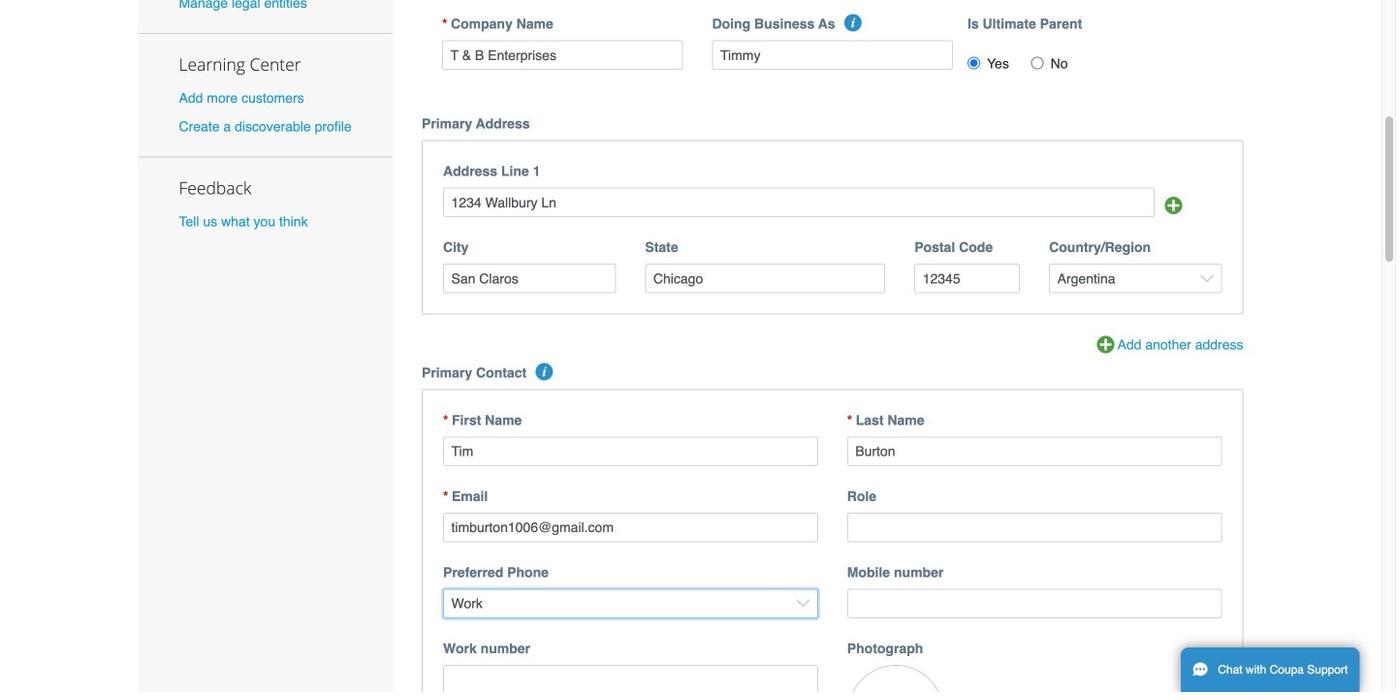 Task type: vqa. For each thing, say whether or not it's contained in the screenshot.
Pinnacle Global Network image
no



Task type: locate. For each thing, give the bounding box(es) containing it.
0 horizontal spatial additional information image
[[536, 363, 553, 381]]

1 horizontal spatial additional information image
[[845, 14, 862, 32]]

0 vertical spatial additional information image
[[845, 14, 862, 32]]

None text field
[[712, 40, 954, 70], [443, 188, 1155, 217], [645, 264, 886, 294], [443, 437, 818, 467], [848, 437, 1223, 467], [848, 589, 1223, 619], [443, 665, 818, 693], [712, 40, 954, 70], [443, 188, 1155, 217], [645, 264, 886, 294], [443, 437, 818, 467], [848, 437, 1223, 467], [848, 589, 1223, 619], [443, 665, 818, 693]]

None text field
[[442, 40, 683, 70], [443, 264, 616, 294], [915, 264, 1021, 294], [443, 513, 818, 543], [848, 513, 1223, 543], [442, 40, 683, 70], [443, 264, 616, 294], [915, 264, 1021, 294], [443, 513, 818, 543], [848, 513, 1223, 543]]

1 vertical spatial additional information image
[[536, 363, 553, 381]]

additional information image
[[845, 14, 862, 32], [536, 363, 553, 381]]

None radio
[[1032, 57, 1044, 69]]

None radio
[[968, 57, 981, 69]]



Task type: describe. For each thing, give the bounding box(es) containing it.
add image
[[1165, 197, 1183, 214]]

photograph image
[[848, 665, 945, 693]]



